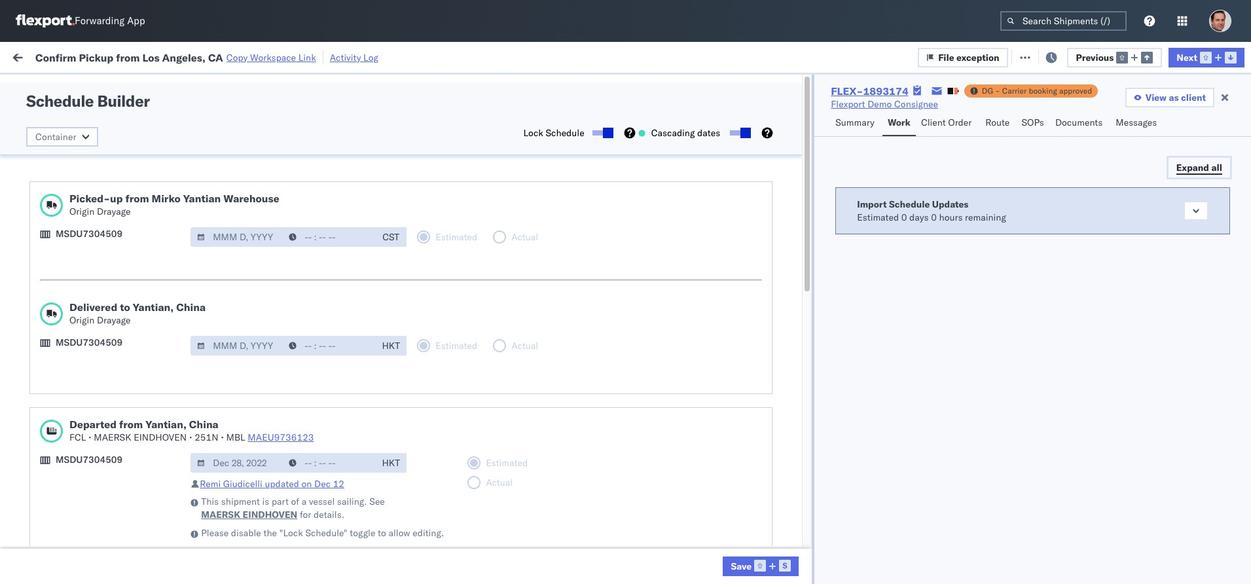 Task type: vqa. For each thing, say whether or not it's contained in the screenshot.
confirm delivery
yes



Task type: describe. For each thing, give the bounding box(es) containing it.
ca for 3rd schedule pickup from los angeles, ca 'button' from the bottom
[[179, 201, 191, 213]]

documents inside documents button
[[1056, 117, 1103, 128]]

4 flex-1846748 from the top
[[759, 201, 827, 213]]

5 flex-1846748 from the top
[[759, 230, 827, 242]]

2130384 for schedule pickup from rotterdam, netherlands
[[787, 518, 827, 530]]

from inside button
[[97, 316, 116, 328]]

schedule pickup from los angeles, ca for fourth schedule pickup from los angeles, ca 'button' from the top schedule pickup from los angeles, ca link
[[30, 258, 191, 270]]

1 ceau7522281, hlxu6269489, hlxu8034992 from the top
[[848, 115, 1051, 126]]

status : ready for work, blocked, in progress
[[72, 81, 238, 91]]

test123456 for upload customs clearance documents
[[937, 230, 993, 242]]

1889466 for schedule pickup from los angeles, ca
[[787, 259, 827, 271]]

3 schedule delivery appointment button from the top
[[30, 373, 161, 387]]

1 flex-2130387 from the top
[[759, 374, 827, 386]]

1 ceau7522281, from the top
[[848, 115, 915, 126]]

pickup for 4th schedule pickup from los angeles, ca 'button' from the bottom
[[71, 143, 100, 155]]

11:59 pm pst, jan 24, 2023
[[221, 432, 344, 444]]

1 vertical spatial rotterdam,
[[123, 511, 170, 523]]

11:00 pm pst, nov 8, 2022
[[221, 230, 341, 242]]

next button
[[1169, 47, 1245, 67]]

205 on track
[[302, 51, 355, 63]]

0 horizontal spatial file exception
[[939, 51, 1000, 63]]

maersk eindhoven link
[[201, 508, 298, 521]]

link
[[298, 51, 316, 63]]

messages button
[[1111, 111, 1164, 136]]

from inside picked-up from mirko yantian warehouse origin drayage
[[125, 192, 149, 205]]

2 gaurav jawla from the top
[[1110, 173, 1164, 184]]

6 account from the top
[[667, 547, 702, 559]]

2 schedule pickup from rotterdam, netherlands link from the top
[[30, 511, 196, 537]]

5 account from the top
[[667, 518, 702, 530]]

3 ocean fcl from the top
[[421, 230, 467, 242]]

summary button
[[831, 111, 883, 136]]

4 flex-2130387 from the top
[[759, 547, 827, 559]]

3 flex-1846748 from the top
[[759, 173, 827, 184]]

upload for second the "upload customs clearance documents" link from the top of the page
[[30, 460, 60, 472]]

4 ocean fcl from the top
[[421, 345, 467, 357]]

next
[[1177, 51, 1198, 63]]

flex-1889466 for confirm pickup from los angeles, ca
[[759, 317, 827, 328]]

205
[[302, 51, 319, 63]]

1 1846748 from the top
[[787, 115, 827, 127]]

1 horizontal spatial on
[[321, 51, 332, 63]]

1893174
[[863, 84, 909, 98]]

to inside delivered to yantian, china origin drayage
[[120, 301, 130, 314]]

2 ceau7522281, from the top
[[848, 143, 915, 155]]

mbl/mawb numbers
[[937, 107, 1017, 117]]

2 vertical spatial documents
[[146, 460, 193, 472]]

2022 for clearance
[[318, 230, 341, 242]]

ca for first schedule pickup from los angeles, ca 'button' from the bottom of the page
[[179, 431, 191, 443]]

angeles, for schedule pickup from los angeles, ca link related to 3rd schedule pickup from los angeles, ca 'button' from the bottom
[[140, 201, 177, 213]]

msdu7304509 for delivered to yantian, china
[[56, 337, 123, 348]]

flex-2130384 for schedule delivery appointment
[[759, 490, 827, 501]]

vessel
[[309, 496, 335, 508]]

11:00 for 11:00 pm pst, feb 2, 2023
[[221, 547, 247, 559]]

4 schedule delivery appointment button from the top
[[30, 488, 161, 503]]

schedule pickup from los angeles, ca link for first schedule pickup from los angeles, ca 'button' from the bottom of the page
[[30, 431, 191, 444]]

work,
[[138, 81, 159, 91]]

6:00
[[221, 345, 241, 357]]

departed
[[69, 418, 117, 431]]

container numbers
[[848, 102, 883, 122]]

delivered to yantian, china origin drayage
[[69, 301, 206, 326]]

1 • from the left
[[88, 432, 91, 443]]

angeles, for 4th schedule pickup from los angeles, ca 'button' from the bottom schedule pickup from los angeles, ca link
[[140, 143, 177, 155]]

3 integration from the top
[[600, 461, 645, 473]]

23,
[[299, 403, 313, 415]]

1 flex-1846748 from the top
[[759, 115, 827, 127]]

summary
[[836, 117, 875, 128]]

schedule delivery appointment link for 3rd schedule delivery appointment button from the bottom of the page
[[30, 287, 161, 300]]

8 resize handle column header from the left
[[915, 102, 931, 584]]

updated
[[265, 478, 299, 490]]

1 schedule delivery appointment button from the top
[[30, 171, 161, 186]]

angeles, for schedule pickup from los angeles, ca link corresponding to 1st schedule pickup from los angeles, ca 'button'
[[140, 114, 177, 126]]

client order
[[921, 117, 972, 128]]

consignee
[[895, 98, 939, 110]]

forwarding
[[75, 15, 125, 27]]

giudicelli
[[223, 478, 262, 490]]

11:00 pm pst, feb 2, 2023
[[221, 547, 340, 559]]

container numbers button
[[841, 99, 918, 122]]

delivered
[[69, 301, 117, 314]]

am
[[243, 345, 258, 357]]

1 ocean fcl from the top
[[421, 144, 467, 156]]

disable
[[231, 527, 261, 539]]

action
[[1206, 51, 1235, 63]]

actions
[[1200, 107, 1227, 117]]

24, for jan
[[305, 432, 319, 444]]

2 upload customs clearance documents link from the top
[[30, 459, 193, 473]]

flex-1889466 for schedule pickup from los angeles, ca
[[759, 259, 827, 271]]

6:00 am pst, dec 24, 2022
[[221, 345, 341, 357]]

4 lagerfeld from the top
[[731, 490, 770, 501]]

6 lagerfeld from the top
[[731, 547, 770, 559]]

risk
[[271, 51, 287, 63]]

approved
[[1060, 86, 1093, 96]]

schedule delivery appointment for 3rd schedule delivery appointment button from the bottom of the page
[[30, 287, 161, 299]]

see
[[370, 496, 385, 508]]

mbl/mawb
[[937, 107, 983, 117]]

2 2130387 from the top
[[787, 403, 827, 415]]

5 resize handle column header from the left
[[578, 102, 593, 584]]

30, for schedule pickup from rotterdam, netherlands
[[299, 518, 313, 530]]

jan left "23," on the left bottom
[[282, 403, 297, 415]]

activity log button
[[330, 50, 379, 65]]

sops button
[[1017, 111, 1050, 136]]

mbl
[[226, 432, 245, 443]]

11:59 for 3rd schedule pickup from los angeles, ca 'button' from the bottom
[[221, 201, 247, 213]]

customs inside button
[[62, 230, 99, 241]]

booking
[[1029, 86, 1058, 96]]

flexport demo consignee link
[[831, 98, 939, 111]]

import for import work
[[111, 51, 141, 63]]

6 ocean fcl from the top
[[421, 461, 467, 473]]

a
[[302, 496, 307, 508]]

estimated
[[857, 211, 899, 223]]

1 mmm d, yyyy text field from the top
[[191, 336, 284, 356]]

picked-up from mirko yantian warehouse origin drayage
[[69, 192, 279, 217]]

: for snoozed
[[304, 81, 307, 91]]

los for 3rd schedule pickup from los angeles, ca 'button' from the bottom
[[123, 201, 138, 213]]

5 karl from the top
[[712, 518, 729, 530]]

jan left 28,
[[282, 461, 297, 473]]

warehouse
[[224, 192, 279, 205]]

dg - carrier booking approved
[[982, 86, 1093, 96]]

schedule delivery appointment for second schedule delivery appointment button from the bottom
[[30, 374, 161, 385]]

4, for schedule pickup from los angeles, ca
[[308, 201, 316, 213]]

11:59 pm pdt, nov 4, 2022 for schedule pickup from los angeles, ca
[[221, 201, 341, 213]]

2 schedule delivery appointment button from the top
[[30, 287, 161, 301]]

2 hlxu8034992 from the top
[[987, 143, 1051, 155]]

view as client
[[1146, 92, 1206, 103]]

app
[[127, 15, 145, 27]]

ca for 1st schedule pickup from los angeles, ca 'button'
[[179, 114, 191, 126]]

los for fourth schedule pickup from los angeles, ca 'button' from the top
[[123, 258, 138, 270]]

251n
[[195, 432, 219, 443]]

numbers for container numbers
[[848, 112, 880, 122]]

from inside confirm pickup from rotterdam, netherlands
[[97, 540, 116, 552]]

ceau7522281, for schedule delivery appointment
[[848, 172, 915, 184]]

picked-
[[69, 192, 110, 205]]

message (0)
[[177, 51, 230, 63]]

blocked,
[[161, 81, 194, 91]]

3 integration test account - karl lagerfeld from the top
[[600, 461, 770, 473]]

6 integration test account - karl lagerfeld from the top
[[600, 547, 770, 559]]

3 schedule pickup from los angeles, ca button from the top
[[30, 200, 191, 214]]

pickup for confirm pickup from rotterdam, netherlands button
[[66, 540, 94, 552]]

Search Work text field
[[811, 47, 953, 66]]

2 hkt from the top
[[382, 457, 400, 469]]

hlxu6269489, for upload customs clearance documents
[[917, 230, 984, 242]]

11:59 pm pdt, nov 4, 2022 for schedule delivery appointment
[[221, 173, 341, 184]]

upload customs clearance documents button
[[30, 229, 193, 243]]

2 ocean fcl from the top
[[421, 173, 467, 184]]

1 resize handle column header from the left
[[197, 102, 213, 584]]

1 4, from the top
[[308, 144, 316, 156]]

4 1889466 from the top
[[787, 345, 827, 357]]

2 gaurav from the top
[[1110, 173, 1139, 184]]

3 flex-2130387 from the top
[[759, 461, 827, 473]]

departed from yantian, china fcl • maersk eindhoven • 251n • mbl maeu9736123
[[69, 418, 314, 443]]

confirm for confirm pickup from los angeles, ca
[[30, 316, 64, 328]]

7 ocean fcl from the top
[[421, 490, 467, 501]]

client
[[921, 117, 946, 128]]

cascading
[[651, 127, 695, 139]]

snoozed
[[274, 81, 304, 91]]

11:59 for first schedule pickup from los angeles, ca 'button' from the bottom of the page
[[221, 432, 247, 444]]

omkar
[[1110, 144, 1137, 156]]

appointment for schedule delivery appointment link related to 3rd schedule delivery appointment button from the bottom of the page
[[107, 287, 161, 299]]

2 integration from the top
[[600, 403, 645, 415]]

2 clearance from the top
[[101, 460, 143, 472]]

in
[[196, 81, 203, 91]]

8 ocean fcl from the top
[[421, 518, 467, 530]]

9 resize handle column header from the left
[[1087, 102, 1103, 584]]

3 1846748 from the top
[[787, 173, 827, 184]]

of
[[291, 496, 299, 508]]

1 11:59 from the top
[[221, 144, 247, 156]]

1 hlxu8034992 from the top
[[987, 115, 1051, 126]]

1 11:59 pm pdt, nov 4, 2022 from the top
[[221, 144, 341, 156]]

3 resize handle column header from the left
[[398, 102, 414, 584]]

11:00 for 11:00 pm pst, nov 8, 2022
[[221, 230, 247, 242]]

yantian, for to
[[133, 301, 174, 314]]

ceau7522281, hlxu6269489, hlxu8034992 for upload customs clearance documents
[[848, 230, 1051, 242]]

1889466 for schedule delivery appointment
[[787, 288, 827, 300]]

batch action
[[1178, 51, 1235, 63]]

origin inside picked-up from mirko yantian warehouse origin drayage
[[69, 206, 95, 217]]

1889466 for confirm pickup from los angeles, ca
[[787, 317, 827, 328]]

expand all
[[1177, 161, 1223, 173]]

ca for fourth schedule pickup from los angeles, ca 'button' from the top
[[179, 258, 191, 270]]

24, for dec
[[302, 345, 316, 357]]

flexport demo consignee
[[831, 98, 939, 110]]

0 horizontal spatial exception
[[957, 51, 1000, 63]]

cst
[[383, 231, 400, 243]]

angeles, for fourth schedule pickup from los angeles, ca 'button' from the top schedule pickup from los angeles, ca link
[[140, 258, 177, 270]]

los for first schedule pickup from los angeles, ca 'button' from the bottom of the page
[[123, 431, 138, 443]]

1 karl from the top
[[712, 374, 729, 386]]

3 lagerfeld from the top
[[731, 461, 770, 473]]

days
[[910, 211, 929, 223]]

1 schedule pickup from los angeles, ca button from the top
[[30, 114, 191, 128]]

4 schedule pickup from los angeles, ca button from the top
[[30, 258, 191, 272]]

all
[[1212, 161, 1223, 173]]

2 flex-2130387 from the top
[[759, 403, 827, 415]]

2 schedule pickup from los angeles, ca button from the top
[[30, 142, 191, 157]]

flex-1893174 link
[[831, 84, 909, 98]]

yantian, for from
[[146, 418, 187, 431]]

1 hlxu6269489, from the top
[[917, 115, 984, 126]]

flex-1662119
[[759, 432, 827, 444]]

0 horizontal spatial for
[[126, 81, 136, 91]]

numbers for mbl/mawb numbers
[[985, 107, 1017, 117]]

1 integration test account - karl lagerfeld from the top
[[600, 374, 770, 386]]

msdu7304509 for picked-up from mirko yantian warehouse
[[56, 228, 123, 240]]

schedule pickup from los angeles, ca link for fourth schedule pickup from los angeles, ca 'button' from the top
[[30, 258, 191, 271]]

schedule pickup from los angeles, ca for 4th schedule pickup from los angeles, ca 'button' from the bottom schedule pickup from los angeles, ca link
[[30, 143, 191, 155]]

lock
[[524, 127, 543, 139]]

2022 for from
[[319, 201, 341, 213]]

6 resize handle column header from the left
[[715, 102, 731, 584]]

origin inside delivered to yantian, china origin drayage
[[69, 314, 95, 326]]

3 2130387 from the top
[[787, 461, 827, 473]]

is
[[262, 496, 269, 508]]

9 ocean fcl from the top
[[421, 547, 467, 559]]

los for 1st schedule pickup from los angeles, ca 'button'
[[123, 114, 138, 126]]

copy workspace link button
[[226, 51, 316, 63]]

10 resize handle column header from the left
[[1177, 102, 1192, 584]]

confirm pickup from los angeles, ca copy workspace link
[[35, 51, 316, 64]]

route
[[986, 117, 1010, 128]]

this
[[201, 496, 219, 508]]

eindhoven inside "this shipment is part of a vessel sailing. see maersk eindhoven for details."
[[243, 509, 298, 521]]

confirm for confirm pickup from los angeles, ca copy workspace link
[[35, 51, 76, 64]]

hlxu8034992 for schedule pickup from los angeles, ca
[[987, 201, 1051, 213]]

schedule pickup from los angeles, ca for schedule pickup from los angeles, ca link corresponding to 1st schedule pickup from los angeles, ca 'button'
[[30, 114, 191, 126]]

5 integration from the top
[[600, 518, 645, 530]]

pdt, for schedule pickup from los angeles, ca
[[265, 201, 286, 213]]

1 jawla from the top
[[1141, 115, 1164, 127]]

2023 right 2,
[[317, 547, 340, 559]]

carrier
[[1003, 86, 1027, 96]]

delivery for 6:00
[[66, 345, 100, 357]]

3 account from the top
[[667, 461, 702, 473]]

angeles, for schedule pickup from los angeles, ca link corresponding to first schedule pickup from los angeles, ca 'button' from the bottom of the page
[[140, 431, 177, 443]]

760 at risk
[[241, 51, 287, 63]]

0 horizontal spatial file
[[939, 51, 955, 63]]

drayage inside delivered to yantian, china origin drayage
[[97, 314, 131, 326]]

schedule inside import schedule updates estimated 0 days 0 hours remaining
[[889, 198, 930, 210]]

import for import schedule updates estimated 0 days 0 hours remaining
[[857, 198, 887, 210]]

8:30 for 8:30 pm pst, jan 28, 2023
[[221, 461, 241, 473]]

work inside button
[[143, 51, 166, 63]]

netherlands for 11:00
[[30, 553, 81, 565]]

appointment for second schedule delivery appointment button from the bottom's schedule delivery appointment link
[[107, 374, 161, 385]]

4, for schedule delivery appointment
[[308, 173, 316, 184]]

details.
[[314, 509, 345, 521]]

fcl inside departed from yantian, china fcl • maersk eindhoven • 251n • mbl maeu9736123
[[69, 432, 86, 443]]

copy
[[226, 51, 248, 63]]

confirm for confirm delivery
[[30, 345, 64, 357]]

view as client button
[[1126, 88, 1215, 107]]

angeles, for "confirm pickup from los angeles, ca" link at the bottom left of the page
[[135, 316, 171, 328]]

hlxu8034992 for schedule delivery appointment
[[987, 172, 1051, 184]]

jan for schedule delivery appointment
[[282, 490, 297, 501]]

1 hkt from the top
[[382, 340, 400, 352]]

pickup for first schedule pickup from los angeles, ca 'button' from the bottom of the page
[[71, 431, 100, 443]]

pdt, for schedule delivery appointment
[[265, 173, 286, 184]]

-- : -- -- text field for second mmm d, yyyy text box from the bottom of the page
[[282, 336, 375, 356]]

1 schedule pickup from rotterdam, netherlands button from the top
[[30, 395, 196, 423]]

hlxu8034992 for upload customs clearance documents
[[987, 230, 1051, 242]]

nov for schedule pickup from los angeles, ca
[[288, 201, 306, 213]]

china for departed from yantian, china
[[189, 418, 219, 431]]



Task type: locate. For each thing, give the bounding box(es) containing it.
2 resize handle column header from the left
[[350, 102, 366, 584]]

hlxu6269489, for schedule pickup from los angeles, ca
[[917, 201, 984, 213]]

1 horizontal spatial to
[[378, 527, 386, 539]]

schedule delivery appointment link up confirm pickup from rotterdam, netherlands on the bottom of page
[[30, 488, 161, 501]]

1 vertical spatial 30,
[[299, 518, 313, 530]]

flex-2130384 for schedule pickup from rotterdam, netherlands
[[759, 518, 827, 530]]

schedule delivery appointment down confirm delivery button
[[30, 374, 161, 385]]

for up the builder
[[126, 81, 136, 91]]

11:59 for 1st schedule delivery appointment button from the top
[[221, 173, 247, 184]]

: left no
[[304, 81, 307, 91]]

china inside departed from yantian, china fcl • maersk eindhoven • 251n • mbl maeu9736123
[[189, 418, 219, 431]]

test123456 for schedule delivery appointment
[[937, 173, 993, 184]]

2 schedule pickup from rotterdam, netherlands button from the top
[[30, 511, 196, 538]]

0 vertical spatial origin
[[69, 206, 95, 217]]

5:30 for schedule pickup from rotterdam, netherlands
[[221, 518, 241, 530]]

container inside button
[[35, 131, 76, 143]]

0 left days
[[902, 211, 907, 223]]

jan down "23," on the left bottom
[[288, 432, 302, 444]]

0 vertical spatial 5:30
[[221, 490, 241, 501]]

schedule pickup from rotterdam, netherlands for second schedule pickup from rotterdam, netherlands link from the bottom of the page
[[30, 396, 170, 421]]

jan for schedule pickup from los angeles, ca
[[288, 432, 302, 444]]

client
[[1181, 92, 1206, 103]]

appointment for 1st schedule delivery appointment button from the bottom of the page's schedule delivery appointment link
[[107, 489, 161, 501]]

1 horizontal spatial for
[[300, 509, 311, 521]]

2 ceau7522281, hlxu6269489, hlxu8034992 from the top
[[848, 143, 1051, 155]]

drayage down 'delivered'
[[97, 314, 131, 326]]

-- : -- -- text field
[[282, 227, 375, 247]]

4 hlxu8034992 from the top
[[987, 201, 1051, 213]]

3 hlxu8034992 from the top
[[987, 172, 1051, 184]]

container down workitem on the left top
[[35, 131, 76, 143]]

3 • from the left
[[221, 432, 224, 443]]

: left ready
[[95, 81, 97, 91]]

nov for upload customs clearance documents
[[288, 230, 305, 242]]

documents down departed from yantian, china fcl • maersk eindhoven • 251n • mbl maeu9736123
[[146, 460, 193, 472]]

"lock
[[279, 527, 303, 539]]

0 vertical spatial jawla
[[1141, 115, 1164, 127]]

0 vertical spatial 11:00
[[221, 230, 247, 242]]

expand
[[1177, 161, 1210, 173]]

0 vertical spatial china
[[176, 301, 206, 314]]

upload customs clearance documents link down up
[[30, 229, 193, 242]]

schedule delivery appointment link for 1st schedule delivery appointment button from the top
[[30, 171, 161, 184]]

pickup inside confirm pickup from rotterdam, netherlands
[[66, 540, 94, 552]]

0 vertical spatial hkt
[[382, 340, 400, 352]]

hlxu6269489, for schedule delivery appointment
[[917, 172, 984, 184]]

rotterdam, inside confirm pickup from rotterdam, netherlands
[[118, 540, 165, 552]]

1 vertical spatial eindhoven
[[243, 509, 298, 521]]

1 vertical spatial yantian,
[[146, 418, 187, 431]]

clearance down departed
[[101, 460, 143, 472]]

5 test123456 from the top
[[937, 230, 993, 242]]

netherlands inside confirm pickup from rotterdam, netherlands
[[30, 553, 81, 565]]

numbers down 'dg'
[[985, 107, 1017, 117]]

1 horizontal spatial file exception
[[1027, 51, 1089, 63]]

5 ceau7522281, hlxu6269489, hlxu8034992 from the top
[[848, 230, 1051, 242]]

2 11:59 pm pdt, nov 4, 2022 from the top
[[221, 173, 341, 184]]

2 integration test account - karl lagerfeld from the top
[[600, 403, 770, 415]]

schedule pickup from rotterdam, netherlands link
[[30, 395, 196, 421], [30, 511, 196, 537]]

1 : from the left
[[95, 81, 97, 91]]

numbers down flexport on the right top of page
[[848, 112, 880, 122]]

work up status : ready for work, blocked, in progress
[[143, 51, 166, 63]]

flexport. image
[[16, 14, 75, 27]]

0 right days
[[931, 211, 937, 223]]

remaining
[[965, 211, 1007, 223]]

schedule delivery appointment button down confirm delivery button
[[30, 373, 161, 387]]

1 vertical spatial 5:30 pm pst, jan 30, 2023
[[221, 518, 338, 530]]

pickup for 3rd schedule pickup from los angeles, ca 'button' from the bottom
[[71, 201, 100, 213]]

2 0 from the left
[[931, 211, 937, 223]]

ceau7522281, hlxu6269489, hlxu8034992 for schedule pickup from los angeles, ca
[[848, 201, 1051, 213]]

delivery for 11:59
[[71, 172, 105, 184]]

1 schedule pickup from rotterdam, netherlands link from the top
[[30, 395, 196, 421]]

documents
[[1056, 117, 1103, 128], [146, 230, 193, 241], [146, 460, 193, 472]]

confirm for confirm pickup from rotterdam, netherlands
[[30, 540, 64, 552]]

schedule delivery appointment button up picked-
[[30, 171, 161, 186]]

msdu7304509 down the confirm pickup from los angeles, ca button
[[56, 337, 123, 348]]

5 lagerfeld from the top
[[731, 518, 770, 530]]

3 11:59 from the top
[[221, 201, 247, 213]]

1 upload customs clearance documents link from the top
[[30, 229, 193, 242]]

work button
[[883, 111, 916, 136]]

1 upload from the top
[[30, 230, 60, 241]]

1 -- : -- -- text field from the top
[[282, 336, 375, 356]]

1 vertical spatial 5:30
[[221, 518, 241, 530]]

0 vertical spatial eindhoven
[[134, 432, 187, 443]]

jan for schedule pickup from rotterdam, netherlands
[[282, 518, 297, 530]]

0 vertical spatial dec
[[283, 345, 300, 357]]

appointment up delivered to yantian, china origin drayage
[[107, 287, 161, 299]]

3 ceau7522281, from the top
[[848, 172, 915, 184]]

maersk inside departed from yantian, china fcl • maersk eindhoven • 251n • mbl maeu9736123
[[94, 432, 131, 443]]

0 horizontal spatial numbers
[[848, 112, 880, 122]]

1 vertical spatial on
[[302, 478, 312, 490]]

netherlands for 8:30
[[30, 409, 81, 421]]

on right 205
[[321, 51, 332, 63]]

11:00
[[221, 230, 247, 242], [221, 547, 247, 559]]

1 horizontal spatial file
[[1027, 51, 1043, 63]]

origin down 'delivered'
[[69, 314, 95, 326]]

jan left the a
[[282, 490, 297, 501]]

schedule pickup from rotterdam, netherlands for 1st schedule pickup from rotterdam, netherlands link from the bottom of the page
[[30, 511, 170, 536]]

for down the a
[[300, 509, 311, 521]]

2 customs from the top
[[62, 460, 99, 472]]

8:30 for 8:30 pm pst, jan 23, 2023
[[221, 403, 241, 415]]

drayage
[[97, 206, 131, 217], [97, 314, 131, 326]]

test123456 for schedule pickup from los angeles, ca
[[937, 201, 993, 213]]

0 vertical spatial upload customs clearance documents
[[30, 230, 193, 241]]

container
[[848, 102, 883, 111], [35, 131, 76, 143]]

yantian, inside departed from yantian, china fcl • maersk eindhoven • 251n • mbl maeu9736123
[[146, 418, 187, 431]]

exception up approved
[[1046, 51, 1089, 63]]

forwarding app link
[[16, 14, 145, 27]]

schedule pickup from los angeles, ca down the builder
[[30, 114, 191, 126]]

filtered
[[13, 80, 45, 92]]

los for the confirm pickup from los angeles, ca button
[[118, 316, 133, 328]]

1 vertical spatial 24,
[[305, 432, 319, 444]]

24, down "23," on the left bottom
[[305, 432, 319, 444]]

2 karl from the top
[[712, 403, 729, 415]]

on down 28,
[[302, 478, 312, 490]]

delivery up confirm pickup from rotterdam, netherlands on the bottom of page
[[71, 489, 105, 501]]

schedule pickup from los angeles, ca up upload customs clearance documents button
[[30, 201, 191, 213]]

drayage down up
[[97, 206, 131, 217]]

2 vertical spatial msdu7304509
[[56, 454, 123, 466]]

upload
[[30, 230, 60, 241], [30, 460, 60, 472]]

0 vertical spatial documents
[[1056, 117, 1103, 128]]

eindhoven down is on the left bottom of page
[[243, 509, 298, 521]]

1 vertical spatial mmm d, yyyy text field
[[191, 453, 284, 473]]

0 horizontal spatial import
[[111, 51, 141, 63]]

: for status
[[95, 81, 97, 91]]

customs down picked-
[[62, 230, 99, 241]]

1 gaurav jawla from the top
[[1110, 115, 1164, 127]]

upload customs clearance documents down departed
[[30, 460, 193, 472]]

appointment up departed
[[107, 374, 161, 385]]

file up dg - carrier booking approved
[[1027, 51, 1043, 63]]

schedule pickup from los angeles, ca for schedule pickup from los angeles, ca link related to 3rd schedule pickup from los angeles, ca 'button' from the bottom
[[30, 201, 191, 213]]

0 horizontal spatial on
[[302, 478, 312, 490]]

documents inside upload customs clearance documents button
[[146, 230, 193, 241]]

schedule delivery appointment for 1st schedule delivery appointment button from the bottom of the page
[[30, 489, 161, 501]]

schedule delivery appointment up 'delivered'
[[30, 287, 161, 299]]

1 vertical spatial schedule pickup from rotterdam, netherlands link
[[30, 511, 196, 537]]

1 5:30 pm pst, jan 30, 2023 from the top
[[221, 490, 338, 501]]

client order button
[[916, 111, 981, 136]]

5:30 down "shipment" at the left of page
[[221, 518, 241, 530]]

schedule delivery appointment link down confirm delivery button
[[30, 373, 161, 386]]

status
[[72, 81, 95, 91]]

customs
[[62, 230, 99, 241], [62, 460, 99, 472]]

5:30 right this
[[221, 490, 241, 501]]

1 2130384 from the top
[[787, 490, 827, 501]]

0 vertical spatial 2130384
[[787, 490, 827, 501]]

lagerfeld
[[731, 374, 770, 386], [731, 403, 770, 415], [731, 461, 770, 473], [731, 490, 770, 501], [731, 518, 770, 530], [731, 547, 770, 559]]

dec
[[283, 345, 300, 357], [314, 478, 331, 490]]

28,
[[299, 461, 313, 473]]

1 horizontal spatial import
[[857, 198, 887, 210]]

MMM D, YYYY text field
[[191, 336, 284, 356], [191, 453, 284, 473]]

rotterdam, for 11:00 pm pst, feb 2, 2023
[[118, 540, 165, 552]]

1 horizontal spatial dec
[[314, 478, 331, 490]]

maersk down departed
[[94, 432, 131, 443]]

upload customs clearance documents link down departed
[[30, 459, 193, 473]]

clearance inside button
[[101, 230, 143, 241]]

2 schedule pickup from los angeles, ca link from the top
[[30, 142, 191, 156]]

1 schedule pickup from los angeles, ca from the top
[[30, 114, 191, 126]]

karl
[[712, 374, 729, 386], [712, 403, 729, 415], [712, 461, 729, 473], [712, 490, 729, 501], [712, 518, 729, 530], [712, 547, 729, 559]]

1 test123456 from the top
[[937, 115, 993, 127]]

0 vertical spatial gaurav
[[1110, 115, 1139, 127]]

30,
[[299, 490, 313, 501], [299, 518, 313, 530]]

file exception down search shipments (/) text box
[[1027, 51, 1089, 63]]

3 appointment from the top
[[107, 374, 161, 385]]

workspace
[[250, 51, 296, 63]]

ceau7522281, hlxu6269489, hlxu8034992 for schedule delivery appointment
[[848, 172, 1051, 184]]

1 netherlands from the top
[[30, 409, 81, 421]]

schedule delivery appointment button up confirm pickup from rotterdam, netherlands on the bottom of page
[[30, 488, 161, 503]]

msdu7304509 down picked-
[[56, 228, 123, 240]]

delivery down confirm delivery button
[[71, 374, 105, 385]]

1 vertical spatial 8:30
[[221, 461, 241, 473]]

4 karl from the top
[[712, 490, 729, 501]]

track
[[334, 51, 355, 63]]

2 1846748 from the top
[[787, 144, 827, 156]]

schedule pickup from los angeles, ca link for 4th schedule pickup from los angeles, ca 'button' from the bottom
[[30, 142, 191, 156]]

4 integration from the top
[[600, 490, 645, 501]]

4 integration test account - karl lagerfeld from the top
[[600, 490, 770, 501]]

2 vertical spatial 11:59 pm pdt, nov 4, 2022
[[221, 201, 341, 213]]

pickup for fourth schedule pickup from los angeles, ca 'button' from the top
[[71, 258, 100, 270]]

0 horizontal spatial :
[[95, 81, 97, 91]]

schedule pickup from los angeles, ca down upload customs clearance documents button
[[30, 258, 191, 270]]

schedule delivery appointment link up 'delivered'
[[30, 287, 161, 300]]

1 vertical spatial 2130384
[[787, 518, 827, 530]]

0 horizontal spatial work
[[143, 51, 166, 63]]

5 integration test account - karl lagerfeld from the top
[[600, 518, 770, 530]]

to
[[120, 301, 130, 314], [378, 527, 386, 539]]

jan right the
[[282, 518, 297, 530]]

flex-1893174
[[831, 84, 909, 98]]

clearance down up
[[101, 230, 143, 241]]

5 schedule pickup from los angeles, ca button from the top
[[30, 431, 191, 445]]

1 vertical spatial flex-2130384
[[759, 518, 827, 530]]

2 flex-1846748 from the top
[[759, 144, 827, 156]]

0 horizontal spatial container
[[35, 131, 76, 143]]

jawla down view
[[1141, 115, 1164, 127]]

2 account from the top
[[667, 403, 702, 415]]

5 1846748 from the top
[[787, 230, 827, 242]]

route button
[[981, 111, 1017, 136]]

eindhoven left the 251n
[[134, 432, 187, 443]]

0 vertical spatial schedule pickup from rotterdam, netherlands button
[[30, 395, 196, 423]]

5:30 pm pst, jan 30, 2023 for schedule delivery appointment
[[221, 490, 338, 501]]

0 vertical spatial mmm d, yyyy text field
[[191, 336, 284, 356]]

batch
[[1178, 51, 1203, 63]]

1 vertical spatial clearance
[[101, 460, 143, 472]]

4 flex-1889466 from the top
[[759, 345, 827, 357]]

los inside button
[[118, 316, 133, 328]]

maeu9736123
[[248, 432, 314, 443]]

container inside button
[[848, 102, 883, 111]]

schedule pickup from los angeles, ca link for 3rd schedule pickup from los angeles, ca 'button' from the bottom
[[30, 200, 191, 213]]

my
[[13, 47, 34, 66]]

1 5:30 from the top
[[221, 490, 241, 501]]

delivery up 'delivered'
[[71, 287, 105, 299]]

1 vertical spatial drayage
[[97, 314, 131, 326]]

0 horizontal spatial to
[[120, 301, 130, 314]]

as
[[1169, 92, 1179, 103]]

toggle
[[350, 527, 376, 539]]

dec left 12 in the left of the page
[[314, 478, 331, 490]]

1 flex-1889466 from the top
[[759, 259, 827, 271]]

ca for 4th schedule pickup from los angeles, ca 'button' from the bottom
[[179, 143, 191, 155]]

4 11:59 from the top
[[221, 432, 247, 444]]

1 vertical spatial customs
[[62, 460, 99, 472]]

(0)
[[213, 51, 230, 63]]

2 vertical spatial 4,
[[308, 201, 316, 213]]

china for delivered to yantian, china
[[176, 301, 206, 314]]

this shipment is part of a vessel sailing. see maersk eindhoven for details.
[[201, 496, 385, 521]]

MMM D, YYYY text field
[[191, 227, 284, 247]]

exception up 'dg'
[[957, 51, 1000, 63]]

30, for schedule delivery appointment
[[299, 490, 313, 501]]

cascading dates
[[651, 127, 721, 139]]

1 vertical spatial upload customs clearance documents link
[[30, 459, 193, 473]]

flex-2130384 button
[[738, 486, 829, 505], [738, 486, 829, 505], [738, 515, 829, 533], [738, 515, 829, 533]]

schedule"
[[305, 527, 348, 539]]

2 30, from the top
[[299, 518, 313, 530]]

3 karl from the top
[[712, 461, 729, 473]]

documents down approved
[[1056, 117, 1103, 128]]

1 vertical spatial netherlands
[[30, 524, 81, 536]]

6 integration from the top
[[600, 547, 645, 559]]

ca inside "confirm pickup from los angeles, ca" link
[[174, 316, 186, 328]]

1 horizontal spatial 0
[[931, 211, 937, 223]]

1 vertical spatial china
[[189, 418, 219, 431]]

11 resize handle column header from the left
[[1218, 102, 1234, 584]]

numbers inside container numbers
[[848, 112, 880, 122]]

gaurav jawla down the omkar savant
[[1110, 173, 1164, 184]]

1 pdt, from the top
[[265, 144, 286, 156]]

demo
[[868, 98, 892, 110]]

2 vertical spatial netherlands
[[30, 553, 81, 565]]

• left the 251n
[[189, 432, 192, 443]]

:
[[95, 81, 97, 91], [304, 81, 307, 91]]

schedule delivery appointment button up 'confirm pickup from los angeles, ca'
[[30, 287, 161, 301]]

sops
[[1022, 117, 1044, 128]]

5 ocean fcl from the top
[[421, 403, 467, 415]]

11:00 down disable
[[221, 547, 247, 559]]

upload customs clearance documents
[[30, 230, 193, 241], [30, 460, 193, 472]]

ceau7522281, for upload customs clearance documents
[[848, 230, 915, 242]]

schedule delivery appointment link for 1st schedule delivery appointment button from the bottom of the page
[[30, 488, 161, 501]]

Search Shipments (/) text field
[[1001, 11, 1127, 31]]

0 vertical spatial work
[[143, 51, 166, 63]]

no
[[310, 81, 321, 91]]

maersk inside "this shipment is part of a vessel sailing. see maersk eindhoven for details."
[[201, 509, 240, 521]]

file up mbl/mawb at right
[[939, 51, 955, 63]]

1 vertical spatial 4,
[[308, 173, 316, 184]]

maeu9736123 button
[[248, 432, 314, 443]]

1 horizontal spatial numbers
[[985, 107, 1017, 117]]

0 vertical spatial upload customs clearance documents link
[[30, 229, 193, 242]]

appointment up confirm pickup from rotterdam, netherlands link
[[107, 489, 161, 501]]

operator
[[1110, 107, 1141, 117]]

1 vertical spatial -- : -- -- text field
[[282, 453, 375, 473]]

pickup for 1st schedule pickup from los angeles, ca 'button'
[[71, 114, 100, 126]]

2 msdu7304509 from the top
[[56, 337, 123, 348]]

message
[[177, 51, 213, 63]]

schedule pickup from los angeles, ca link for 1st schedule pickup from los angeles, ca 'button'
[[30, 114, 191, 127]]

1 integration from the top
[[600, 374, 645, 386]]

upload customs clearance documents link
[[30, 229, 193, 242], [30, 459, 193, 473]]

import up estimated
[[857, 198, 887, 210]]

pickup inside button
[[66, 316, 94, 328]]

0 vertical spatial schedule pickup from rotterdam, netherlands link
[[30, 395, 196, 421]]

schedule pickup from los angeles, ca button
[[30, 114, 191, 128], [30, 142, 191, 157], [30, 200, 191, 214], [30, 258, 191, 272], [30, 431, 191, 445]]

2130384 up save "button"
[[787, 518, 827, 530]]

1 horizontal spatial maersk
[[201, 509, 240, 521]]

my work
[[13, 47, 71, 66]]

3 test123456 from the top
[[937, 173, 993, 184]]

import inside import schedule updates estimated 0 days 0 hours remaining
[[857, 198, 887, 210]]

confirm inside confirm pickup from rotterdam, netherlands
[[30, 540, 64, 552]]

• left mbl
[[221, 432, 224, 443]]

schedule delivery appointment up confirm pickup from rotterdam, netherlands on the bottom of page
[[30, 489, 161, 501]]

2 drayage from the top
[[97, 314, 131, 326]]

dec right am
[[283, 345, 300, 357]]

save button
[[723, 557, 799, 576]]

schedule
[[26, 91, 94, 111], [30, 114, 69, 126], [546, 127, 585, 139], [30, 143, 69, 155], [30, 172, 69, 184], [889, 198, 930, 210], [30, 201, 69, 213], [30, 258, 69, 270], [30, 287, 69, 299], [30, 374, 69, 385], [30, 396, 69, 408], [30, 431, 69, 443], [30, 489, 69, 501], [30, 511, 69, 523]]

hours
[[939, 211, 963, 223]]

flex-2130384 down 'flex-1662119'
[[759, 490, 827, 501]]

netherlands
[[30, 409, 81, 421], [30, 524, 81, 536], [30, 553, 81, 565]]

2130384 for schedule delivery appointment
[[787, 490, 827, 501]]

0 vertical spatial netherlands
[[30, 409, 81, 421]]

1 vertical spatial jawla
[[1141, 173, 1164, 184]]

2 schedule delivery appointment from the top
[[30, 287, 161, 299]]

schedule pickup from los angeles, ca down departed
[[30, 431, 191, 443]]

activity log
[[330, 51, 379, 63]]

3 schedule pickup from los angeles, ca from the top
[[30, 201, 191, 213]]

2 netherlands from the top
[[30, 524, 81, 536]]

1 vertical spatial gaurav
[[1110, 173, 1139, 184]]

2023 right "23," on the left bottom
[[315, 403, 338, 415]]

sailing.
[[337, 496, 367, 508]]

confirm pickup from los angeles, ca link
[[30, 315, 186, 328]]

file exception
[[1027, 51, 1089, 63], [939, 51, 1000, 63]]

updates
[[932, 198, 969, 210]]

5 hlxu8034992 from the top
[[987, 230, 1051, 242]]

24, up "23," on the left bottom
[[302, 345, 316, 357]]

1 vertical spatial for
[[300, 509, 311, 521]]

0 vertical spatial maersk
[[94, 432, 131, 443]]

allow
[[389, 527, 410, 539]]

maersk down this
[[201, 509, 240, 521]]

drayage inside picked-up from mirko yantian warehouse origin drayage
[[97, 206, 131, 217]]

los for 4th schedule pickup from los angeles, ca 'button' from the bottom
[[123, 143, 138, 155]]

numbers inside button
[[985, 107, 1017, 117]]

schedule delivery appointment up picked-
[[30, 172, 161, 184]]

1 flex-2130384 from the top
[[759, 490, 827, 501]]

0 vertical spatial 5:30 pm pst, jan 30, 2023
[[221, 490, 338, 501]]

0 vertical spatial 11:59 pm pdt, nov 4, 2022
[[221, 144, 341, 156]]

schedule pickup from los angeles, ca down workitem button at left
[[30, 143, 191, 155]]

0 vertical spatial 24,
[[302, 345, 316, 357]]

delivery up picked-
[[71, 172, 105, 184]]

0 vertical spatial 30,
[[299, 490, 313, 501]]

msdu7304509 for departed from yantian, china
[[56, 454, 123, 466]]

test
[[568, 115, 585, 127], [657, 115, 675, 127], [568, 144, 585, 156], [657, 144, 675, 156], [568, 173, 585, 184], [657, 173, 675, 184], [568, 230, 585, 242], [568, 345, 585, 357], [647, 374, 665, 386], [647, 403, 665, 415], [647, 461, 665, 473], [647, 490, 665, 501], [647, 518, 665, 530], [647, 547, 665, 559]]

2 horizontal spatial •
[[221, 432, 224, 443]]

1 customs from the top
[[62, 230, 99, 241]]

rotterdam, for 8:30 pm pst, jan 23, 2023
[[123, 396, 170, 408]]

1 vertical spatial origin
[[69, 314, 95, 326]]

angeles, inside button
[[135, 316, 171, 328]]

schedule delivery appointment for 1st schedule delivery appointment button from the top
[[30, 172, 161, 184]]

1 vertical spatial documents
[[146, 230, 193, 241]]

0 horizontal spatial eindhoven
[[134, 432, 187, 443]]

upload inside button
[[30, 230, 60, 241]]

from inside departed from yantian, china fcl • maersk eindhoven • 251n • mbl maeu9736123
[[119, 418, 143, 431]]

yantian, inside delivered to yantian, china origin drayage
[[133, 301, 174, 314]]

batch action button
[[1157, 47, 1243, 66]]

0 vertical spatial flex-2130384
[[759, 490, 827, 501]]

-- : -- -- text field
[[282, 336, 375, 356], [282, 453, 375, 473]]

upload customs clearance documents down up
[[30, 230, 193, 241]]

2 schedule delivery appointment link from the top
[[30, 287, 161, 300]]

2 1889466 from the top
[[787, 288, 827, 300]]

3 flex-1889466 from the top
[[759, 317, 827, 328]]

4 resize handle column header from the left
[[488, 102, 504, 584]]

0 vertical spatial gaurav jawla
[[1110, 115, 1164, 127]]

-
[[996, 86, 1001, 96], [704, 374, 710, 386], [704, 403, 710, 415], [704, 461, 710, 473], [704, 490, 710, 501], [704, 518, 710, 530], [704, 547, 710, 559]]

2130384 down 1662119
[[787, 490, 827, 501]]

appointment for schedule delivery appointment link associated with 1st schedule delivery appointment button from the top
[[107, 172, 161, 184]]

nov for schedule delivery appointment
[[288, 173, 306, 184]]

file exception button
[[1007, 47, 1097, 66], [1007, 47, 1097, 66], [918, 47, 1008, 67], [918, 47, 1008, 67]]

0 vertical spatial 4,
[[308, 144, 316, 156]]

1 horizontal spatial •
[[189, 432, 192, 443]]

3 11:59 pm pdt, nov 4, 2022 from the top
[[221, 201, 341, 213]]

import
[[111, 51, 141, 63], [857, 198, 887, 210]]

8:30
[[221, 403, 241, 415], [221, 461, 241, 473]]

for inside "this shipment is part of a vessel sailing. see maersk eindhoven for details."
[[300, 509, 311, 521]]

1 horizontal spatial container
[[848, 102, 883, 111]]

0 vertical spatial yantian,
[[133, 301, 174, 314]]

1 lagerfeld from the top
[[731, 374, 770, 386]]

0 vertical spatial import
[[111, 51, 141, 63]]

remi
[[200, 478, 221, 490]]

2 jawla from the top
[[1141, 173, 1164, 184]]

shipment
[[221, 496, 260, 508]]

1 horizontal spatial eindhoven
[[243, 509, 298, 521]]

None checkbox
[[592, 130, 611, 136]]

to up "confirm pickup from los angeles, ca" link at the bottom left of the page
[[120, 301, 130, 314]]

angeles,
[[162, 51, 206, 64], [140, 114, 177, 126], [140, 143, 177, 155], [140, 201, 177, 213], [140, 258, 177, 270], [135, 316, 171, 328], [140, 431, 177, 443]]

2 pdt, from the top
[[265, 173, 286, 184]]

work inside 'button'
[[888, 117, 911, 128]]

china inside delivered to yantian, china origin drayage
[[176, 301, 206, 314]]

0 horizontal spatial •
[[88, 432, 91, 443]]

8:30 up giudicelli
[[221, 461, 241, 473]]

2 mmm d, yyyy text field from the top
[[191, 453, 284, 473]]

origin
[[69, 206, 95, 217], [69, 314, 95, 326]]

0 horizontal spatial dec
[[283, 345, 300, 357]]

gaurav up omkar
[[1110, 115, 1139, 127]]

0 vertical spatial container
[[848, 102, 883, 111]]

2022 for appointment
[[319, 173, 341, 184]]

documents down picked-up from mirko yantian warehouse origin drayage
[[146, 230, 193, 241]]

1 vertical spatial upload customs clearance documents
[[30, 460, 193, 472]]

expand all button
[[1169, 158, 1231, 177]]

delivery for 5:30
[[71, 489, 105, 501]]

5:30
[[221, 490, 241, 501], [221, 518, 241, 530]]

please
[[201, 527, 229, 539]]

2023 down the vessel
[[315, 518, 338, 530]]

1 vertical spatial schedule pickup from rotterdam, netherlands
[[30, 511, 170, 536]]

remi giudicelli updated on dec 12
[[200, 478, 345, 490]]

2023 right 28,
[[315, 461, 338, 473]]

resize handle column header
[[197, 102, 213, 584], [350, 102, 366, 584], [398, 102, 414, 584], [488, 102, 504, 584], [578, 102, 593, 584], [715, 102, 731, 584], [826, 102, 841, 584], [915, 102, 931, 584], [1087, 102, 1103, 584], [1177, 102, 1192, 584], [1218, 102, 1234, 584]]

1 0 from the left
[[902, 211, 907, 223]]

builder
[[97, 91, 150, 111]]

0 horizontal spatial 0
[[902, 211, 907, 223]]

2 11:00 from the top
[[221, 547, 247, 559]]

None checkbox
[[730, 130, 749, 136]]

schedule pickup from los angeles, ca for schedule pickup from los angeles, ca link corresponding to first schedule pickup from los angeles, ca 'button' from the bottom of the page
[[30, 431, 191, 443]]

0 vertical spatial on
[[321, 51, 332, 63]]

1 vertical spatial upload
[[30, 460, 60, 472]]

work down flexport demo consignee
[[888, 117, 911, 128]]

6 karl from the top
[[712, 547, 729, 559]]

hkt
[[382, 340, 400, 352], [382, 457, 400, 469]]

1846748
[[787, 115, 827, 127], [787, 144, 827, 156], [787, 173, 827, 184], [787, 201, 827, 213], [787, 230, 827, 242]]

2 vertical spatial pdt,
[[265, 201, 286, 213]]

msdu7304509 down departed
[[56, 454, 123, 466]]

8:30 up mbl
[[221, 403, 241, 415]]

2023 up details. on the left bottom of the page
[[315, 490, 338, 501]]

previous
[[1076, 51, 1114, 63]]

ceau7522281, for schedule pickup from los angeles, ca
[[848, 201, 915, 213]]

0 vertical spatial for
[[126, 81, 136, 91]]

ca for the confirm pickup from los angeles, ca button
[[174, 316, 186, 328]]

import inside button
[[111, 51, 141, 63]]

0 vertical spatial schedule pickup from rotterdam, netherlands
[[30, 396, 170, 421]]

progress
[[205, 81, 238, 91]]

origin down picked-
[[69, 206, 95, 217]]

1 vertical spatial dec
[[314, 478, 331, 490]]

4 2130387 from the top
[[787, 547, 827, 559]]

2023 up 12 in the left of the page
[[321, 432, 344, 444]]

0 horizontal spatial maersk
[[94, 432, 131, 443]]

2 lagerfeld from the top
[[731, 403, 770, 415]]

1 vertical spatial to
[[378, 527, 386, 539]]

1 horizontal spatial work
[[888, 117, 911, 128]]

appointment up up
[[107, 172, 161, 184]]

2 • from the left
[[189, 432, 192, 443]]

30, right part
[[299, 490, 313, 501]]

5:30 for schedule delivery appointment
[[221, 490, 241, 501]]

0 vertical spatial 8:30
[[221, 403, 241, 415]]

2 5:30 from the top
[[221, 518, 241, 530]]

2 test123456 from the top
[[937, 144, 993, 156]]

eindhoven inside departed from yantian, china fcl • maersk eindhoven • 251n • mbl maeu9736123
[[134, 432, 187, 443]]

1 vertical spatial hkt
[[382, 457, 400, 469]]

30, down the a
[[299, 518, 313, 530]]

file exception up 'dg'
[[939, 51, 1000, 63]]

customs down departed
[[62, 460, 99, 472]]

2 flex-2130384 from the top
[[759, 518, 827, 530]]

-- : -- -- text field for 1st mmm d, yyyy text box from the bottom
[[282, 453, 375, 473]]

1 vertical spatial gaurav jawla
[[1110, 173, 1164, 184]]

schedule delivery appointment link for second schedule delivery appointment button from the bottom
[[30, 373, 161, 386]]

11:59 pm pdt, nov 4, 2022
[[221, 144, 341, 156], [221, 173, 341, 184], [221, 201, 341, 213]]

container for container
[[35, 131, 76, 143]]

11:00 down warehouse
[[221, 230, 247, 242]]

1 30, from the top
[[299, 490, 313, 501]]

• down departed
[[88, 432, 91, 443]]

flex-2130387
[[759, 374, 827, 386], [759, 403, 827, 415], [759, 461, 827, 473], [759, 547, 827, 559]]

work
[[37, 47, 71, 66]]

flex-2130384
[[759, 490, 827, 501], [759, 518, 827, 530]]

import up ready
[[111, 51, 141, 63]]

ocean fcl
[[421, 144, 467, 156], [421, 173, 467, 184], [421, 230, 467, 242], [421, 345, 467, 357], [421, 403, 467, 415], [421, 461, 467, 473], [421, 490, 467, 501], [421, 518, 467, 530], [421, 547, 467, 559]]

ready
[[101, 81, 124, 91]]

1 horizontal spatial exception
[[1046, 51, 1089, 63]]

remi giudicelli updated on dec 12 button
[[200, 478, 345, 490]]



